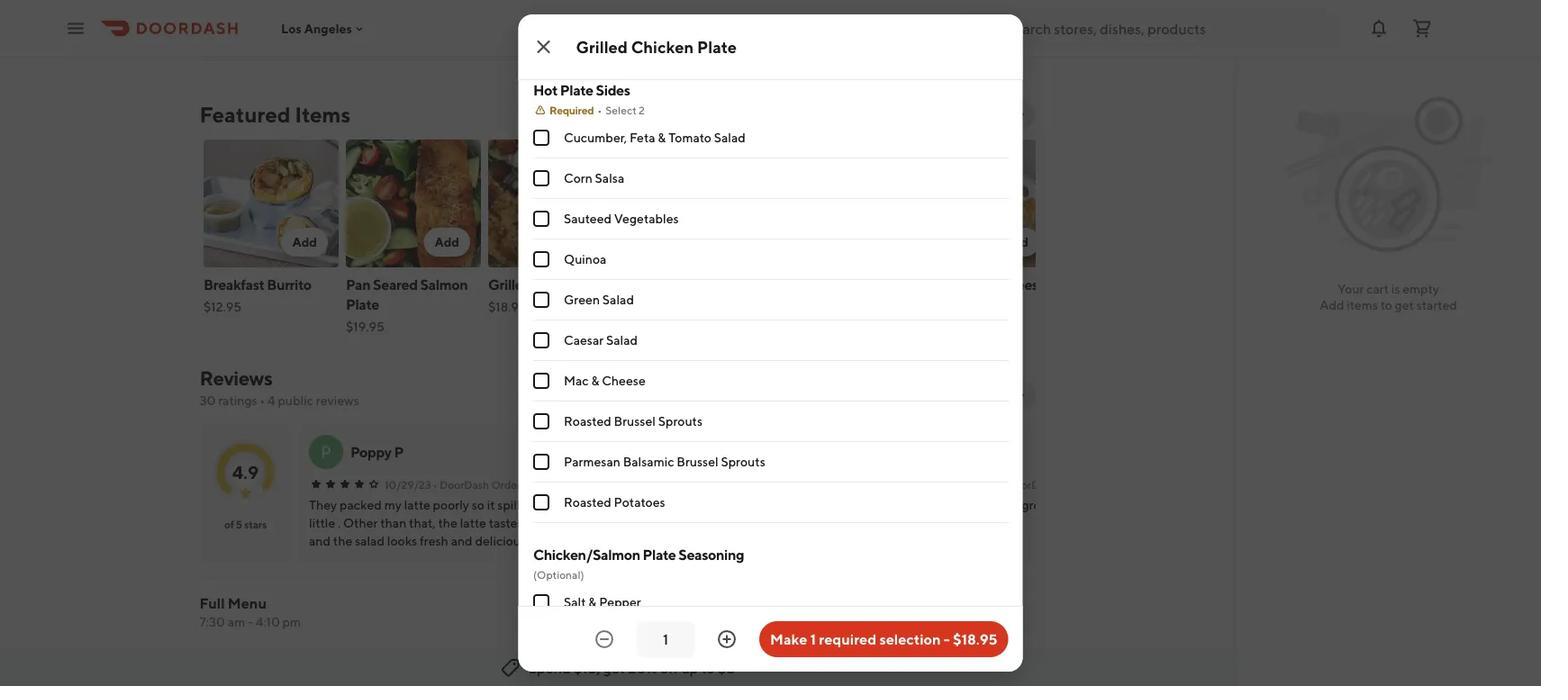 Task type: vqa. For each thing, say whether or not it's contained in the screenshot.
'search'
no



Task type: locate. For each thing, give the bounding box(es) containing it.
potatoes
[[614, 495, 665, 510]]

& for coffee & tea
[[1066, 664, 1074, 678]]

hot inside button
[[739, 664, 761, 678]]

next button of carousel image
[[1014, 107, 1028, 122]]

1 vertical spatial hot
[[739, 664, 761, 678]]

- inside the 'full menu 7:30 am - 4:10 pm'
[[248, 615, 253, 630]]

mac & cheese
[[564, 373, 645, 388]]

breakfast for breakfast bowl
[[773, 276, 833, 293]]

1 horizontal spatial get
[[1395, 298, 1414, 313]]

2 horizontal spatial doordash
[[1007, 478, 1056, 491]]

order
[[491, 478, 521, 491], [768, 478, 798, 491]]

green
[[564, 292, 600, 307]]

• right the 8/14/23
[[710, 478, 715, 491]]

coffee & tea button
[[1024, 662, 1097, 687]]

& right mac
[[591, 373, 599, 388]]

parmesan
[[564, 455, 620, 469]]

1 vertical spatial review
[[1058, 478, 1094, 491]]

1 order from the left
[[491, 478, 521, 491]]

to inside your cart is empty add items to get started
[[1381, 298, 1393, 313]]

sides button
[[860, 662, 891, 687]]

cheese
[[998, 276, 1046, 293], [602, 373, 645, 388]]

2 breakfast from the left
[[773, 276, 833, 293]]

1 horizontal spatial review
[[1058, 478, 1094, 491]]

1 vertical spatial roasted
[[564, 495, 611, 510]]

• inside hot plate sides group
[[597, 104, 602, 116]]

parmesan balsamic brussel sprouts
[[564, 455, 765, 469]]

1 vertical spatial grilled
[[488, 276, 531, 293]]

brunch
[[475, 664, 516, 678]]

chicken up $17.95
[[630, 276, 683, 293]]

0 vertical spatial roasted
[[564, 414, 611, 429]]

1 horizontal spatial breakfast
[[773, 276, 833, 293]]

Parmesan Balsamic Brussel Sprouts checkbox
[[533, 454, 549, 470]]

cucumber,
[[564, 130, 627, 145]]

0 horizontal spatial brussel
[[614, 414, 655, 429]]

add button up salmon
[[423, 228, 470, 257]]

sprouts right a
[[721, 455, 765, 469]]

2 • doordash order from the left
[[710, 478, 798, 491]]

sides down make 1 required selection - $18.95
[[860, 664, 891, 678]]

Current quantity is 1 number field
[[648, 630, 684, 650]]

1 vertical spatial to
[[701, 660, 715, 677]]

to
[[1381, 298, 1393, 313], [701, 660, 715, 677]]

pan seared salmon plate $19.95
[[346, 276, 467, 334]]

• doordash order right 10/29/23
[[433, 478, 521, 491]]

salad up $17.95
[[630, 296, 665, 313]]

group catering button
[[913, 662, 1002, 687]]

grilled inside grilled chicken plate $18.95
[[488, 276, 531, 293]]

1 horizontal spatial to
[[1381, 298, 1393, 313]]

1 • doordash order from the left
[[433, 478, 521, 491]]

0 vertical spatial $18.95
[[488, 300, 526, 314]]

to down cart at the right top of the page
[[1381, 298, 1393, 313]]

your cart is empty add items to get started
[[1320, 282, 1458, 313]]

add button up burrito
[[281, 228, 328, 257]]

add review button
[[861, 381, 953, 410]]

0 horizontal spatial review
[[899, 388, 942, 403]]

1 horizontal spatial • doordash order
[[710, 478, 798, 491]]

• for 10/18/23
[[1000, 478, 1005, 491]]

add button up bowl
[[850, 228, 897, 257]]

$18.95 inside button
[[953, 631, 998, 648]]

0 horizontal spatial to
[[701, 660, 715, 677]]

& right egg
[[986, 276, 995, 293]]

1 roasted from the top
[[564, 414, 611, 429]]

0 vertical spatial to
[[1381, 298, 1393, 313]]

doordash for c
[[717, 478, 766, 491]]

• left select
[[597, 104, 602, 116]]

1 horizontal spatial brussel
[[676, 455, 718, 469]]

up
[[682, 660, 699, 677]]

add for breakfast bowl
[[861, 235, 886, 250]]

brussel up curtis
[[614, 414, 655, 429]]

breakfast left bowl
[[773, 276, 833, 293]]

2 doordash from the left
[[717, 478, 766, 491]]

next image
[[1014, 388, 1028, 403]]

& right 'salt'
[[588, 595, 596, 610]]

cheese right egg
[[998, 276, 1046, 293]]

10/18/23
[[954, 478, 998, 491]]

1 horizontal spatial hot
[[739, 664, 761, 678]]

p
[[320, 442, 331, 462], [394, 444, 403, 461]]

breakfast
[[203, 276, 264, 293], [773, 276, 833, 293]]

3 add button from the left
[[566, 228, 612, 257]]

1 horizontal spatial order
[[768, 478, 798, 491]]

add button down sauteed
[[566, 228, 612, 257]]

0 vertical spatial review
[[899, 388, 942, 403]]

make 1 required selection - $18.95
[[770, 631, 998, 648]]

add inside your cart is empty add items to get started
[[1320, 298, 1345, 313]]

bacon egg & cheese
[[915, 276, 1046, 293]]

4 add button from the left
[[708, 228, 755, 257]]

2 roasted from the top
[[564, 495, 611, 510]]

2 add button from the left
[[423, 228, 470, 257]]

2 order from the left
[[768, 478, 798, 491]]

0 horizontal spatial sides
[[596, 82, 630, 99]]

p left poppy
[[320, 442, 331, 462]]

ratings
[[218, 393, 257, 408]]

1 horizontal spatial $18.95
[[953, 631, 998, 648]]

- right the am
[[248, 615, 253, 630]]

0 horizontal spatial get
[[603, 660, 625, 677]]

1 vertical spatial -
[[944, 631, 950, 648]]

seared
[[373, 276, 417, 293]]

& right feta
[[658, 130, 666, 145]]

Cucumber, Feta & Tomato Salad checkbox
[[533, 130, 549, 146]]

tea
[[1077, 664, 1097, 678]]

0 vertical spatial sides
[[596, 82, 630, 99]]

•
[[597, 104, 602, 116], [260, 393, 265, 408], [433, 478, 437, 491], [710, 478, 715, 491], [1000, 478, 1005, 491]]

grilled left green salad option
[[488, 276, 531, 293]]

public
[[278, 393, 314, 408]]

1 breakfast from the left
[[203, 276, 264, 293]]

0 items, open order cart image
[[1412, 18, 1433, 39]]

& for mac & cheese
[[591, 373, 599, 388]]

doordash
[[439, 478, 489, 491], [717, 478, 766, 491], [1007, 478, 1056, 491]]

your
[[1338, 282, 1364, 296]]

breakfast inside the breakfast burrito $12.95
[[203, 276, 264, 293]]

vegetables
[[614, 211, 679, 226]]

- up "group catering"
[[944, 631, 950, 648]]

sides up select
[[596, 82, 630, 99]]

1 horizontal spatial sprouts
[[721, 455, 765, 469]]

chicken up 2
[[631, 37, 694, 56]]

notification bell image
[[1369, 18, 1390, 39]]

& inside button
[[1066, 664, 1074, 678]]

mac
[[564, 373, 588, 388]]

0 horizontal spatial hot
[[533, 82, 557, 99]]

$18.95 left green salad option
[[488, 300, 526, 314]]

grilled chicken plate image
[[488, 140, 623, 268]]

add button up avocado in the top of the page
[[708, 228, 755, 257]]

0 vertical spatial brussel
[[614, 414, 655, 429]]

breakfast bowl
[[773, 276, 868, 293]]

0 horizontal spatial grilled
[[488, 276, 531, 293]]

Mac & Cheese checkbox
[[533, 373, 549, 389]]

breakfast burrito $12.95
[[203, 276, 311, 314]]

get down is
[[1395, 298, 1414, 313]]

group catering
[[913, 664, 1002, 678]]

$18.95 up catering
[[953, 631, 998, 648]]

grilled for grilled chicken plate $18.95
[[488, 276, 531, 293]]

items
[[1347, 298, 1378, 313]]

• right '10/18/23'
[[1000, 478, 1005, 491]]

& inside chicken/salmon plate seasoning group
[[588, 595, 596, 610]]

• right 10/29/23
[[433, 478, 437, 491]]

featured
[[200, 101, 291, 127]]

full menu 7:30 am - 4:10 pm
[[200, 595, 301, 630]]

sprouts up a
[[658, 414, 702, 429]]

0 vertical spatial hot
[[533, 82, 557, 99]]

bacon
[[915, 276, 955, 293]]

chicken avocado salad $17.95
[[630, 276, 742, 334]]

cheese up roasted brussel sprouts at the left of page
[[602, 373, 645, 388]]

grilled for grilled chicken plate
[[576, 37, 628, 56]]

salsa
[[595, 171, 624, 186]]

hot inside group
[[533, 82, 557, 99]]

roasted brussel sprouts
[[564, 414, 702, 429]]

caesar salad
[[564, 333, 638, 348]]

• doordash review
[[1000, 478, 1094, 491]]

add button for seared
[[423, 228, 470, 257]]

pepper
[[599, 595, 641, 610]]

1 horizontal spatial doordash
[[717, 478, 766, 491]]

feta
[[629, 130, 655, 145]]

• doordash order for c
[[710, 478, 798, 491]]

4:10
[[256, 615, 280, 630]]

1 horizontal spatial cheese
[[998, 276, 1046, 293]]

breakfast up $12.95
[[203, 276, 264, 293]]

add button up bacon egg & cheese
[[993, 228, 1039, 257]]

add button for chicken
[[566, 228, 612, 257]]

chicken caprese panini
[[593, 516, 725, 531]]

4.9
[[232, 462, 258, 483]]

brussel up the 8/14/23
[[676, 455, 718, 469]]

hot right $5
[[739, 664, 761, 678]]

grilled inside dialog
[[576, 37, 628, 56]]

0 horizontal spatial -
[[248, 615, 253, 630]]

scroll menu navigation right image
[[1014, 664, 1028, 678]]

hot for hot plate sides
[[533, 82, 557, 99]]

of 5 stars
[[224, 518, 266, 531]]

1 horizontal spatial -
[[944, 631, 950, 648]]

1 vertical spatial cheese
[[602, 373, 645, 388]]

1 horizontal spatial grilled
[[576, 37, 628, 56]]

• for 10/29/23
[[433, 478, 437, 491]]

chicken
[[631, 37, 694, 56], [534, 276, 586, 293], [630, 276, 683, 293], [593, 516, 640, 531]]

plate inside grilled chicken plate $18.95
[[589, 276, 622, 293]]

to right up
[[701, 660, 715, 677]]

(optional)
[[533, 569, 584, 581]]

Caesar Salad checkbox
[[533, 332, 549, 349]]

1 horizontal spatial sides
[[860, 664, 891, 678]]

0 horizontal spatial doordash
[[439, 478, 489, 491]]

- inside button
[[944, 631, 950, 648]]

0 horizontal spatial breakfast
[[203, 276, 264, 293]]

grilled
[[576, 37, 628, 56], [488, 276, 531, 293]]

Quinoa checkbox
[[533, 251, 549, 268]]

plate inside chicken/salmon plate seasoning (optional)
[[642, 546, 676, 564]]

required
[[819, 631, 877, 648]]

corn salsa
[[564, 171, 624, 186]]

0 vertical spatial sprouts
[[658, 414, 702, 429]]

1 vertical spatial sides
[[860, 664, 891, 678]]

chicken down roasted potatoes
[[593, 516, 640, 531]]

caesar
[[564, 333, 603, 348]]

salad
[[714, 130, 745, 145], [602, 292, 634, 307], [630, 296, 665, 313], [606, 333, 638, 348]]

chicken inside grilled chicken plate dialog
[[631, 37, 694, 56]]

reviews
[[316, 393, 359, 408]]

doordash right '10/18/23'
[[1007, 478, 1056, 491]]

doordash right 10/29/23
[[439, 478, 489, 491]]

0 vertical spatial -
[[248, 615, 253, 630]]

0 horizontal spatial • doordash order
[[433, 478, 521, 491]]

plate inside pan seared salmon plate $19.95
[[346, 296, 379, 313]]

sides
[[596, 82, 630, 99], [860, 664, 891, 678]]

hot plates/bowls
[[739, 664, 839, 678]]

roasted down parmesan
[[564, 495, 611, 510]]

grilled chicken plate
[[576, 37, 737, 56]]

p right poppy
[[394, 444, 403, 461]]

add button for burrito
[[281, 228, 328, 257]]

• for 8/14/23
[[710, 478, 715, 491]]

0 vertical spatial get
[[1395, 298, 1414, 313]]

bacon egg & cheese image
[[915, 140, 1050, 268]]

1 add button from the left
[[281, 228, 328, 257]]

cucumber, feta & tomato salad
[[564, 130, 745, 145]]

hot up required
[[533, 82, 557, 99]]

Sauteed Vegetables checkbox
[[533, 211, 549, 227]]

chicken down quinoa checkbox in the left top of the page
[[534, 276, 586, 293]]

0 vertical spatial grilled
[[576, 37, 628, 56]]

4
[[268, 393, 275, 408]]

get
[[1395, 298, 1414, 313], [603, 660, 625, 677]]

• doordash order up panini
[[710, 478, 798, 491]]

- for $18.95
[[944, 631, 950, 648]]

hot plate sides group
[[533, 80, 1009, 523]]

1 doordash from the left
[[439, 478, 489, 491]]

salad right tomato
[[714, 130, 745, 145]]

$18.95
[[488, 300, 526, 314], [953, 631, 998, 648]]

1 vertical spatial $18.95
[[953, 631, 998, 648]]

chicken avocado salad image
[[630, 140, 765, 268]]

add for bacon egg & cheese
[[1004, 235, 1028, 250]]

0 horizontal spatial p
[[320, 442, 331, 462]]

toast button
[[538, 662, 569, 687]]

0 horizontal spatial $18.95
[[488, 300, 526, 314]]

chicken caprese panini button
[[593, 514, 725, 532]]

spend $15, get 20% off up to $5
[[529, 660, 735, 677]]

& left the tea
[[1066, 664, 1074, 678]]

roasted for roasted brussel sprouts
[[564, 414, 611, 429]]

seasoning
[[678, 546, 744, 564]]

breakfast for breakfast burrito $12.95
[[203, 276, 264, 293]]

balsamic
[[623, 455, 674, 469]]

& for salt & pepper
[[588, 595, 596, 610]]

add for chicken avocado salad
[[719, 235, 744, 250]]

0 horizontal spatial cheese
[[602, 373, 645, 388]]

coffee & tea
[[1024, 664, 1097, 678]]

doordash up panini
[[717, 478, 766, 491]]

grilled up hot plate sides
[[576, 37, 628, 56]]

• left 4
[[260, 393, 265, 408]]

roasted up c at the bottom left of page
[[564, 414, 611, 429]]

get right $15,
[[603, 660, 625, 677]]

0 horizontal spatial order
[[491, 478, 521, 491]]

6 add button from the left
[[993, 228, 1039, 257]]

plate
[[697, 37, 737, 56], [560, 82, 593, 99], [589, 276, 622, 293], [346, 296, 379, 313], [642, 546, 676, 564]]



Task type: describe. For each thing, give the bounding box(es) containing it.
$5
[[718, 660, 735, 677]]

0 horizontal spatial sprouts
[[658, 414, 702, 429]]

hot plate sides
[[533, 82, 630, 99]]

avocado
[[686, 276, 742, 293]]

previous image
[[978, 388, 992, 403]]

5 add button from the left
[[850, 228, 897, 257]]

salads button
[[590, 662, 627, 687]]

to for up
[[701, 660, 715, 677]]

order for c
[[768, 478, 798, 491]]

green salad
[[564, 292, 634, 307]]

corn
[[564, 171, 592, 186]]

los
[[281, 21, 302, 36]]

doordash for p
[[439, 478, 489, 491]]

salad inside chicken avocado salad $17.95
[[630, 296, 665, 313]]

of
[[224, 518, 234, 531]]

salmon
[[420, 276, 467, 293]]

sides inside group
[[596, 82, 630, 99]]

add for breakfast burrito
[[292, 235, 317, 250]]

egg
[[958, 276, 983, 293]]

order for p
[[491, 478, 521, 491]]

sauteed
[[564, 211, 611, 226]]

poppy
[[350, 444, 391, 461]]

sauteed vegetables
[[564, 211, 679, 226]]

poppy p
[[350, 444, 403, 461]]

curtis a
[[635, 444, 686, 461]]

10/29/23
[[384, 478, 431, 491]]

8/14/23
[[669, 478, 708, 491]]

spend
[[529, 660, 571, 677]]

1 vertical spatial brussel
[[676, 455, 718, 469]]

c
[[604, 442, 617, 462]]

3 doordash from the left
[[1007, 478, 1056, 491]]

$12.95
[[203, 300, 241, 314]]

reviews
[[200, 367, 272, 390]]

pan seared salmon plate image
[[346, 140, 481, 268]]

chicken/salmon plate seasoning group
[[533, 545, 1009, 687]]

los angeles button
[[281, 21, 367, 36]]

Corn Salsa checkbox
[[533, 170, 549, 187]]

$18.95 inside grilled chicken plate $18.95
[[488, 300, 526, 314]]

salad right green
[[602, 292, 634, 307]]

make
[[770, 631, 808, 648]]

add for pan seared salmon plate
[[434, 235, 459, 250]]

coffee
[[1024, 664, 1063, 678]]

get inside your cart is empty add items to get started
[[1395, 298, 1414, 313]]

cart
[[1367, 282, 1389, 296]]

roasted for roasted potatoes
[[564, 495, 611, 510]]

select
[[605, 104, 636, 116]]

chicken inside chicken avocado salad $17.95
[[630, 276, 683, 293]]

1
[[810, 631, 816, 648]]

5
[[235, 518, 242, 531]]

to for items
[[1381, 298, 1393, 313]]

quinoa
[[564, 252, 606, 267]]

1 vertical spatial get
[[603, 660, 625, 677]]

salad right caesar
[[606, 333, 638, 348]]

panini
[[690, 516, 725, 531]]

curtis
[[635, 444, 674, 461]]

reviews link
[[200, 367, 272, 390]]

a
[[676, 444, 686, 461]]

add for grilled chicken plate
[[577, 235, 601, 250]]

breakfast burrito image
[[203, 140, 338, 268]]

30
[[200, 393, 216, 408]]

selection
[[880, 631, 941, 648]]

0 vertical spatial cheese
[[998, 276, 1046, 293]]

$15,
[[574, 660, 600, 677]]

roasted potatoes
[[564, 495, 665, 510]]

reviews 30 ratings • 4 public reviews
[[200, 367, 359, 408]]

salt
[[564, 595, 586, 610]]

started
[[1417, 298, 1458, 313]]

chicken inside chicken caprese panini "button"
[[593, 516, 640, 531]]

pm
[[283, 615, 301, 630]]

hot plates/bowls button
[[739, 662, 839, 687]]

required
[[549, 104, 593, 116]]

menu
[[228, 595, 267, 612]]

• doordash order for p
[[433, 478, 521, 491]]

caprese
[[642, 516, 688, 531]]

$17.95
[[630, 319, 667, 334]]

breakfast bowl image
[[773, 140, 908, 268]]

is
[[1392, 282, 1400, 296]]

chicken inside grilled chicken plate $18.95
[[534, 276, 586, 293]]

1 horizontal spatial p
[[394, 444, 403, 461]]

increase quantity by 1 image
[[716, 629, 738, 650]]

add review
[[871, 388, 942, 403]]

full
[[200, 595, 225, 612]]

20%
[[628, 660, 658, 677]]

• select 2
[[597, 104, 645, 116]]

group
[[913, 664, 950, 678]]

salt & pepper
[[564, 595, 641, 610]]

review inside button
[[899, 388, 942, 403]]

hot for hot plates/bowls
[[739, 664, 761, 678]]

1 vertical spatial sprouts
[[721, 455, 765, 469]]

Green Salad checkbox
[[533, 292, 549, 308]]

Roasted Potatoes checkbox
[[533, 495, 549, 511]]

- for 4:10
[[248, 615, 253, 630]]

featured items heading
[[200, 100, 351, 129]]

Item Search search field
[[776, 607, 1021, 627]]

decrease quantity by 1 image
[[594, 629, 615, 650]]

$19.95
[[346, 319, 384, 334]]

featured items
[[200, 101, 351, 127]]

items
[[295, 101, 351, 127]]

open menu image
[[65, 18, 86, 39]]

bowl
[[836, 276, 868, 293]]

Roasted Brussel Sprouts checkbox
[[533, 414, 549, 430]]

sandwiches
[[649, 664, 717, 678]]

Salt & Pepper checkbox
[[533, 595, 549, 611]]

empty
[[1403, 282, 1440, 296]]

am
[[228, 615, 245, 630]]

stars
[[244, 518, 266, 531]]

2
[[638, 104, 645, 116]]

• inside the reviews 30 ratings • 4 public reviews
[[260, 393, 265, 408]]

close grilled chicken plate image
[[533, 36, 555, 58]]

sandwiches button
[[649, 662, 717, 687]]

chicken/salmon
[[533, 546, 640, 564]]

grilled chicken plate dialog
[[519, 0, 1023, 687]]

cheese inside hot plate sides group
[[602, 373, 645, 388]]

7:30
[[200, 615, 225, 630]]

add button for avocado
[[708, 228, 755, 257]]

plates/bowls
[[763, 664, 839, 678]]



